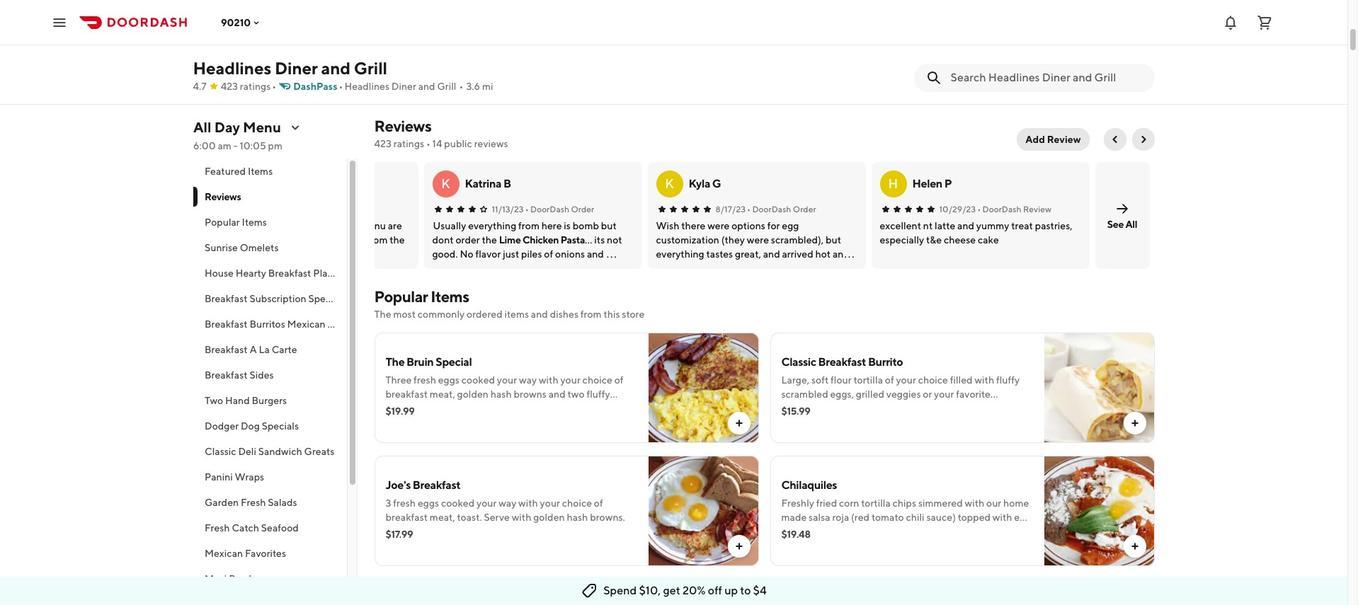 Task type: describe. For each thing, give the bounding box(es) containing it.
doordash for helen p
[[983, 204, 1022, 215]]

423 ratings •
[[221, 81, 276, 92]]

items
[[505, 309, 529, 320]]

or
[[923, 389, 932, 400]]

see all
[[1108, 218, 1138, 230]]

fluffy inside classic breakfast burrito large, soft flour  tortilla of your choice filled with fluffy scrambled eggs, grilled veggies or your favorite breakfast meat, golden hash browns and melty cheddar cheese.
[[996, 375, 1020, 386]]

kyla
[[689, 177, 710, 191]]

home
[[1004, 498, 1029, 509]]

2 $19.99 button from the left
[[1047, 0, 1174, 101]]

of inside joe's breakfast 3 fresh  eggs cooked your way with your choice of breakfast meat, toast. serve with  golden hash browns. $17.99
[[594, 498, 603, 509]]

previous image
[[1109, 134, 1121, 145]]

hand
[[225, 395, 249, 407]]

of inside classic breakfast burrito large, soft flour  tortilla of your choice filled with fluffy scrambled eggs, grilled veggies or your favorite breakfast meat, golden hash browns and melty cheddar cheese.
[[885, 375, 894, 386]]

you'd
[[542, 403, 567, 414]]

90210
[[221, 17, 251, 28]]

• doordash order for katrina b
[[525, 204, 594, 215]]

see all link
[[1095, 162, 1150, 269]]

breakfast burritos mexican morning favorites
[[204, 319, 408, 330]]

reviews for reviews 423 ratings • 14 public reviews
[[374, 117, 432, 135]]

breakfast inside classic breakfast burrito large, soft flour  tortilla of your choice filled with fluffy scrambled eggs, grilled veggies or your favorite breakfast meat, golden hash browns and melty cheddar cheese.
[[818, 356, 866, 369]]

house hearty breakfast plates
[[204, 268, 341, 279]]

breakfast subscription specials
[[204, 293, 345, 305]]

breakfast left a
[[204, 344, 247, 356]]

topped
[[958, 512, 991, 523]]

• doordash review
[[977, 204, 1052, 215]]

way inside the bruin special three fresh eggs cooked your way with your choice of breakfast meat, golden hash browns and two fluffy pancakes. add fruits to pancakes if you'd like.
[[519, 375, 537, 386]]

katrina b
[[465, 177, 511, 191]]

items for popular items the most commonly ordered items and dishes from this store
[[431, 288, 469, 306]]

browns.
[[590, 512, 625, 523]]

add inside the bruin special three fresh eggs cooked your way with your choice of breakfast meat, golden hash browns and two fluffy pancakes. add fruits to pancakes if you'd like.
[[432, 403, 452, 414]]

way,
[[839, 526, 859, 538]]

• doordash order for kyla g
[[747, 204, 816, 215]]

pm
[[268, 140, 282, 152]]

fruits
[[454, 403, 477, 414]]

1 vertical spatial chilaquiles image
[[1044, 456, 1155, 567]]

greats
[[304, 446, 334, 458]]

fresh inside the bruin special three fresh eggs cooked your way with your choice of breakfast meat, golden hash browns and two fluffy pancakes. add fruits to pancakes if you'd like.
[[414, 375, 436, 386]]

add inside button
[[1026, 134, 1045, 145]]

panini wraps
[[204, 472, 264, 483]]

with inside the bruin special three fresh eggs cooked your way with your choice of breakfast meat, golden hash browns and two fluffy pancakes. add fruits to pancakes if you'd like.
[[539, 375, 559, 386]]

doordash for kyla g
[[752, 204, 791, 215]]

review inside the add review button
[[1047, 134, 1081, 145]]

add item to cart image for the bruin special
[[733, 418, 745, 429]]

cooked inside joe's breakfast 3 fresh  eggs cooked your way with your choice of breakfast meat, toast. serve with  golden hash browns. $17.99
[[441, 498, 475, 509]]

10:05
[[239, 140, 266, 152]]

grill for headlines diner and grill
[[354, 58, 387, 78]]

up
[[725, 584, 738, 598]]

made
[[782, 512, 807, 523]]

day
[[214, 119, 240, 135]]

cheese.
[[782, 417, 816, 428]]

favorite
[[956, 389, 991, 400]]

headlines for headlines diner and grill
[[193, 58, 271, 78]]

classic for deli
[[204, 446, 236, 458]]

all inside "link"
[[1126, 218, 1138, 230]]

headlines for headlines diner and grill • 3.6 mi
[[344, 81, 390, 92]]

dog
[[240, 421, 259, 432]]

mexican inside button
[[204, 548, 243, 559]]

mexican inside button
[[287, 319, 325, 330]]

the bruin special three fresh eggs cooked your way with your choice of breakfast meat, golden hash browns and two fluffy pancakes. add fruits to pancakes if you'd like.
[[386, 356, 624, 414]]

popular for popular items
[[204, 217, 240, 228]]

our
[[987, 498, 1002, 509]]

dodger dog specials button
[[193, 414, 347, 439]]

breakfast inside classic breakfast burrito large, soft flour  tortilla of your choice filled with fluffy scrambled eggs, grilled veggies or your favorite breakfast meat, golden hash browns and melty cheddar cheese.
[[782, 403, 824, 414]]

golden inside the bruin special three fresh eggs cooked your way with your choice of breakfast meat, golden hash browns and two fluffy pancakes. add fruits to pancakes if you'd like.
[[457, 389, 489, 400]]

mexi bowls
[[204, 574, 255, 585]]

breakfast down house
[[204, 293, 247, 305]]

mexi bowls button
[[193, 567, 347, 592]]

dashpass •
[[293, 81, 343, 92]]

10/29/23
[[939, 204, 976, 215]]

plates
[[313, 268, 341, 279]]

popular items the most commonly ordered items and dishes from this store
[[374, 288, 645, 320]]

fried
[[816, 498, 837, 509]]

hearty
[[235, 268, 266, 279]]

mexican favorites button
[[193, 541, 347, 567]]

catch
[[232, 523, 259, 534]]

• down headlines diner and grill
[[272, 81, 276, 92]]

am
[[217, 140, 231, 152]]

la
[[258, 344, 269, 356]]

0 vertical spatial classic breakfast burrito image
[[510, 0, 635, 43]]

0 horizontal spatial chilaquiles image
[[779, 0, 904, 43]]

breakfast a la carte button
[[193, 337, 347, 363]]

and inside the bruin special three fresh eggs cooked your way with your choice of breakfast meat, golden hash browns and two fluffy pancakes. add fruits to pancakes if you'd like.
[[549, 389, 566, 400]]

bacon
[[919, 64, 951, 77]]

eggs inside joe's breakfast 3 fresh  eggs cooked your way with your choice of breakfast meat, toast. serve with  golden hash browns. $17.99
[[418, 498, 439, 509]]

breakfast inside 'button'
[[268, 268, 311, 279]]

omelets
[[240, 242, 278, 254]]

bowls
[[229, 574, 255, 585]]

beans.
[[950, 540, 979, 552]]

serve inside chilaquiles freshly fried corn tortilla chips simmered with our home made salsa roja (red tomato chili sauce) topped with egg cooked your way, creamy avocado slices, sour cream and queso fresco. serve  with refried pinto beans.
[[843, 540, 869, 552]]

if
[[534, 403, 540, 414]]

pancakes, eggs & bacon ,sausage,special#3 image
[[913, 0, 1039, 43]]

with inside classic breakfast burrito large, soft flour  tortilla of your choice filled with fluffy scrambled eggs, grilled veggies or your favorite breakfast meat, golden hash browns and melty cheddar cheese.
[[975, 375, 994, 386]]

1 horizontal spatial classic breakfast burrito image
[[1044, 333, 1155, 443]]

this
[[604, 309, 620, 320]]

serve inside joe's breakfast 3 fresh  eggs cooked your way with your choice of breakfast meat, toast. serve with  golden hash browns. $17.99
[[484, 512, 510, 523]]

3
[[386, 498, 391, 509]]

luxe breakfast burrito image
[[648, 579, 759, 606]]

all day menu
[[193, 119, 281, 135]]

featured
[[204, 166, 245, 177]]

20%
[[683, 584, 706, 598]]

the big french toast image
[[1048, 0, 1173, 43]]

tomato
[[872, 512, 904, 523]]

eggs,
[[830, 389, 854, 400]]

items for popular items
[[242, 217, 267, 228]]

sunrise omelets
[[204, 242, 278, 254]]

meat, inside classic breakfast burrito large, soft flour  tortilla of your choice filled with fluffy scrambled eggs, grilled veggies or your favorite breakfast meat, golden hash browns and melty cheddar cheese.
[[826, 403, 851, 414]]

$19.99 down three
[[386, 406, 415, 417]]

sauce)
[[927, 512, 956, 523]]

popular items button
[[193, 210, 347, 235]]

favorites inside button
[[245, 548, 286, 559]]

b
[[503, 177, 511, 191]]

breakfast sides
[[204, 370, 273, 381]]

panini wraps button
[[193, 465, 347, 490]]

browns inside classic breakfast burrito large, soft flour  tortilla of your choice filled with fluffy scrambled eggs, grilled veggies or your favorite breakfast meat, golden hash browns and melty cheddar cheese.
[[910, 403, 943, 414]]

$4
[[753, 584, 767, 598]]

items for featured items
[[247, 166, 272, 177]]

menu
[[243, 119, 281, 135]]

browns inside the bruin special three fresh eggs cooked your way with your choice of breakfast meat, golden hash browns and two fluffy pancakes. add fruits to pancakes if you'd like.
[[514, 389, 547, 400]]

0 vertical spatial 423
[[221, 81, 238, 92]]

hash inside the bruin special three fresh eggs cooked your way with your choice of breakfast meat, golden hash browns and two fluffy pancakes. add fruits to pancakes if you'd like.
[[491, 389, 512, 400]]

• right 11/13/23
[[525, 204, 529, 215]]

cream
[[986, 526, 1014, 538]]

panini
[[204, 472, 232, 483]]

seafood
[[261, 523, 298, 534]]

specials for breakfast subscription specials
[[308, 293, 345, 305]]

-
[[233, 140, 237, 152]]

0 items, open order cart image
[[1256, 14, 1273, 31]]

breakfast up 'hand'
[[204, 370, 247, 381]]

dodger dog specials
[[204, 421, 299, 432]]

commonly
[[418, 309, 465, 320]]

choice inside joe's breakfast 3 fresh  eggs cooked your way with your choice of breakfast meat, toast. serve with  golden hash browns. $17.99
[[562, 498, 592, 509]]

cooked inside the bruin special three fresh eggs cooked your way with your choice of breakfast meat, golden hash browns and two fluffy pancakes. add fruits to pancakes if you'd like.
[[462, 375, 495, 386]]

diner for headlines diner and grill
[[275, 58, 318, 78]]

chili
[[906, 512, 925, 523]]

0 vertical spatial joe's breakfast image
[[644, 0, 769, 43]]

choice inside the bruin special three fresh eggs cooked your way with your choice of breakfast meat, golden hash browns and two fluffy pancakes. add fruits to pancakes if you'd like.
[[583, 375, 613, 386]]

1 vertical spatial the bruin special image
[[648, 333, 759, 443]]

freshly
[[782, 498, 814, 509]]

next image
[[1138, 134, 1149, 145]]

4.7
[[193, 81, 207, 92]]

salsa
[[809, 512, 830, 523]]



Task type: locate. For each thing, give the bounding box(es) containing it.
browns up if
[[514, 389, 547, 400]]

0 horizontal spatial k
[[441, 176, 450, 191]]

favorites down fresh catch seafood button
[[245, 548, 286, 559]]

of down burrito
[[885, 375, 894, 386]]

1 vertical spatial to
[[740, 584, 751, 598]]

1 vertical spatial headlines
[[344, 81, 390, 92]]

three
[[386, 375, 412, 386]]

tortilla inside classic breakfast burrito large, soft flour  tortilla of your choice filled with fluffy scrambled eggs, grilled veggies or your favorite breakfast meat, golden hash browns and melty cheddar cheese.
[[854, 375, 883, 386]]

fluffy inside the bruin special three fresh eggs cooked your way with your choice of breakfast meat, golden hash browns and two fluffy pancakes. add fruits to pancakes if you'd like.
[[587, 389, 610, 400]]

2 vertical spatial hash
[[567, 512, 588, 523]]

1 horizontal spatial favorites
[[367, 319, 408, 330]]

1 horizontal spatial browns
[[910, 403, 943, 414]]

egg
[[1014, 512, 1031, 523]]

popular inside popular items the most commonly ordered items and dishes from this store
[[374, 288, 428, 306]]

1 horizontal spatial ratings
[[394, 138, 424, 149]]

of inside the bruin special three fresh eggs cooked your way with your choice of breakfast meat, golden hash browns and two fluffy pancakes. add fruits to pancakes if you'd like.
[[615, 375, 624, 386]]

fresh inside joe's breakfast 3 fresh  eggs cooked your way with your choice of breakfast meat, toast. serve with  golden hash browns. $17.99
[[393, 498, 416, 509]]

joe's breakfast image
[[644, 0, 769, 43], [648, 456, 759, 567]]

0 horizontal spatial specials
[[261, 421, 299, 432]]

and up dashpass •
[[321, 58, 351, 78]]

hash inside joe's breakfast 3 fresh  eggs cooked your way with your choice of breakfast meat, toast. serve with  golden hash browns. $17.99
[[567, 512, 588, 523]]

meat, inside joe's breakfast 3 fresh  eggs cooked your way with your choice of breakfast meat, toast. serve with  golden hash browns. $17.99
[[430, 512, 455, 523]]

0 horizontal spatial classic breakfast burrito image
[[510, 0, 635, 43]]

1 vertical spatial favorites
[[245, 548, 286, 559]]

1 vertical spatial mexican
[[204, 548, 243, 559]]

eggs down special on the bottom left
[[438, 375, 460, 386]]

add down item search search box
[[1026, 134, 1045, 145]]

classic down dodger
[[204, 446, 236, 458]]

cooked inside chilaquiles freshly fried corn tortilla chips simmered with our home made salsa roja (red tomato chili sauce) topped with egg cooked your way, creamy avocado slices, sour cream and queso fresco. serve  with refried pinto beans.
[[782, 526, 815, 538]]

1 vertical spatial meat,
[[826, 403, 851, 414]]

2 vertical spatial golden
[[533, 512, 565, 523]]

1 vertical spatial joe's breakfast image
[[648, 456, 759, 567]]

to inside the bruin special three fresh eggs cooked your way with your choice of breakfast meat, golden hash browns and two fluffy pancakes. add fruits to pancakes if you'd like.
[[479, 403, 488, 414]]

specials down plates
[[308, 293, 345, 305]]

the inside popular items the most commonly ordered items and dishes from this store
[[374, 309, 391, 320]]

serve down way,
[[843, 540, 869, 552]]

1 horizontal spatial fluffy
[[996, 375, 1020, 386]]

0 vertical spatial fresh
[[414, 375, 436, 386]]

order for g
[[793, 204, 816, 215]]

1 vertical spatial all
[[1126, 218, 1138, 230]]

like.
[[569, 403, 587, 414]]

reviews
[[474, 138, 508, 149]]

hash inside classic breakfast burrito large, soft flour  tortilla of your choice filled with fluffy scrambled eggs, grilled veggies or your favorite breakfast meat, golden hash browns and melty cheddar cheese.
[[887, 403, 908, 414]]

1 horizontal spatial reviews
[[374, 117, 432, 135]]

• left 3.6
[[459, 81, 463, 92]]

mi
[[482, 81, 493, 92]]

and down egg
[[1016, 526, 1033, 538]]

classic up 'large,'
[[782, 356, 816, 369]]

0 horizontal spatial headlines
[[193, 58, 271, 78]]

two hand burgers
[[204, 395, 287, 407]]

review
[[1047, 134, 1081, 145], [1023, 204, 1052, 215]]

headlines diner and grill • 3.6 mi
[[344, 81, 493, 92]]

headlines up 423 ratings •
[[193, 58, 271, 78]]

1 vertical spatial the
[[386, 356, 405, 369]]

3 doordash from the left
[[983, 204, 1022, 215]]

corn
[[839, 498, 859, 509]]

the up three
[[386, 356, 405, 369]]

fluffy
[[996, 375, 1020, 386], [587, 389, 610, 400]]

1 horizontal spatial way
[[519, 375, 537, 386]]

3.6
[[466, 81, 480, 92]]

ratings down reviews 'link'
[[394, 138, 424, 149]]

1 vertical spatial cooked
[[441, 498, 475, 509]]

golden up fruits
[[457, 389, 489, 400]]

0 vertical spatial reviews
[[374, 117, 432, 135]]

0 horizontal spatial grill
[[354, 58, 387, 78]]

items down 10:05
[[247, 166, 272, 177]]

fresh down garden
[[204, 523, 230, 534]]

to right fruits
[[479, 403, 488, 414]]

0 vertical spatial to
[[479, 403, 488, 414]]

breakfast up $17.99
[[386, 512, 428, 523]]

2 horizontal spatial doordash
[[983, 204, 1022, 215]]

chips
[[893, 498, 917, 509]]

0 vertical spatial specials
[[308, 293, 345, 305]]

$19.48
[[782, 529, 811, 540]]

all right see
[[1126, 218, 1138, 230]]

0 horizontal spatial popular
[[204, 217, 240, 228]]

golden inside joe's breakfast 3 fresh  eggs cooked your way with your choice of breakfast meat, toast. serve with  golden hash browns. $17.99
[[533, 512, 565, 523]]

0 horizontal spatial of
[[594, 498, 603, 509]]

breakfast down the scrambled on the right bottom of the page
[[782, 403, 824, 414]]

1 horizontal spatial hash
[[567, 512, 588, 523]]

1 doordash from the left
[[530, 204, 569, 215]]

2 k from the left
[[665, 176, 674, 191]]

breakfast up breakfast a la carte
[[204, 319, 247, 330]]

fluffy right "two" on the left of the page
[[587, 389, 610, 400]]

breakfast inside joe's breakfast 3 fresh  eggs cooked your way with your choice of breakfast meat, toast. serve with  golden hash browns. $17.99
[[386, 512, 428, 523]]

specials inside button
[[261, 421, 299, 432]]

add item to cart image
[[733, 418, 745, 429], [733, 541, 745, 552], [1129, 541, 1141, 552]]

hash down "veggies"
[[887, 403, 908, 414]]

golden left browns.
[[533, 512, 565, 523]]

• doordash order right 8/17/23
[[747, 204, 816, 215]]

doordash right 8/17/23
[[752, 204, 791, 215]]

chilaquiles
[[782, 479, 837, 492]]

hash left browns.
[[567, 512, 588, 523]]

• doordash order
[[525, 204, 594, 215], [747, 204, 816, 215]]

choice inside classic breakfast burrito large, soft flour  tortilla of your choice filled with fluffy scrambled eggs, grilled veggies or your favorite breakfast meat, golden hash browns and melty cheddar cheese.
[[918, 375, 948, 386]]

fresco.
[[811, 540, 841, 552]]

$16.99
[[919, 81, 950, 93]]

burgers
[[251, 395, 287, 407]]

mexican up carte
[[287, 319, 325, 330]]

2 order from the left
[[793, 204, 816, 215]]

breakfast inside joe's breakfast 3 fresh  eggs cooked your way with your choice of breakfast meat, toast. serve with  golden hash browns. $17.99
[[413, 479, 461, 492]]

$19.99 down the big french toast image
[[1053, 66, 1084, 77]]

0 horizontal spatial all
[[193, 119, 211, 135]]

classic for breakfast
[[782, 356, 816, 369]]

items up commonly
[[431, 288, 469, 306]]

meat, left toast.
[[430, 512, 455, 523]]

1 horizontal spatial add
[[1026, 134, 1045, 145]]

add item to cart image for chilaquiles
[[1129, 541, 1141, 552]]

and inside classic breakfast burrito large, soft flour  tortilla of your choice filled with fluffy scrambled eggs, grilled veggies or your favorite breakfast meat, golden hash browns and melty cheddar cheese.
[[945, 403, 962, 414]]

classic breakfast burrito large, soft flour  tortilla of your choice filled with fluffy scrambled eggs, grilled veggies or your favorite breakfast meat, golden hash browns and melty cheddar cheese.
[[782, 356, 1028, 428]]

0 vertical spatial review
[[1047, 134, 1081, 145]]

to
[[479, 403, 488, 414], [740, 584, 751, 598]]

breakfast right joe's
[[413, 479, 461, 492]]

tortilla
[[854, 375, 883, 386], [861, 498, 891, 509]]

breakfast up pancakes. in the bottom of the page
[[386, 389, 428, 400]]

sunrise
[[204, 242, 238, 254]]

k left katrina at the left top
[[441, 176, 450, 191]]

cooked up toast.
[[441, 498, 475, 509]]

classic inside classic deli sandwich greats button
[[204, 446, 236, 458]]

(red
[[851, 512, 870, 523]]

0 vertical spatial way
[[519, 375, 537, 386]]

mexican favorites
[[204, 548, 286, 559]]

reviews link
[[374, 117, 432, 135]]

0 vertical spatial classic
[[782, 356, 816, 369]]

with
[[539, 375, 559, 386], [975, 375, 994, 386], [518, 498, 538, 509], [965, 498, 985, 509], [512, 512, 531, 523], [993, 512, 1012, 523], [870, 540, 890, 552]]

popular for popular items the most commonly ordered items and dishes from this store
[[374, 288, 428, 306]]

add left fruits
[[432, 403, 452, 414]]

1 vertical spatial popular
[[374, 288, 428, 306]]

your inside chilaquiles freshly fried corn tortilla chips simmered with our home made salsa roja (red tomato chili sauce) topped with egg cooked your way, creamy avocado slices, sour cream and queso fresco. serve  with refried pinto beans.
[[817, 526, 837, 538]]

2 vertical spatial items
[[431, 288, 469, 306]]

• doordash order up pasta
[[525, 204, 594, 215]]

browns down or
[[910, 403, 943, 414]]

2 doordash from the left
[[752, 204, 791, 215]]

diner for headlines diner and grill • 3.6 mi
[[392, 81, 416, 92]]

hash up pancakes
[[491, 389, 512, 400]]

chilaquiles image
[[779, 0, 904, 43], [1044, 456, 1155, 567]]

the bruin special image
[[375, 0, 500, 43], [648, 333, 759, 443]]

1 vertical spatial breakfast
[[782, 403, 824, 414]]

Item Search search field
[[951, 70, 1143, 86]]

sour
[[964, 526, 984, 538]]

chilaquiles freshly fried corn tortilla chips simmered with our home made salsa roja (red tomato chili sauce) topped with egg cooked your way, creamy avocado slices, sour cream and queso fresco. serve  with refried pinto beans.
[[782, 479, 1033, 552]]

1 horizontal spatial specials
[[308, 293, 345, 305]]

pancakes,
[[919, 48, 969, 62]]

order for b
[[571, 204, 594, 215]]

filled
[[950, 375, 973, 386]]

doordash right 10/29/23
[[983, 204, 1022, 215]]

popular up sunrise
[[204, 217, 240, 228]]

specials for dodger dog specials
[[261, 421, 299, 432]]

grill left 3.6
[[437, 81, 456, 92]]

0 horizontal spatial fluffy
[[587, 389, 610, 400]]

roja
[[832, 512, 849, 523]]

0 vertical spatial ratings
[[240, 81, 271, 92]]

headlines right dashpass •
[[344, 81, 390, 92]]

1 horizontal spatial golden
[[533, 512, 565, 523]]

items up omelets
[[242, 217, 267, 228]]

of up browns.
[[594, 498, 603, 509]]

1 horizontal spatial k
[[665, 176, 674, 191]]

eggs inside the bruin special three fresh eggs cooked your way with your choice of breakfast meat, golden hash browns and two fluffy pancakes. add fruits to pancakes if you'd like.
[[438, 375, 460, 386]]

k for kyla g
[[665, 176, 674, 191]]

way inside joe's breakfast 3 fresh  eggs cooked your way with your choice of breakfast meat, toast. serve with  golden hash browns. $17.99
[[499, 498, 517, 509]]

grill for headlines diner and grill • 3.6 mi
[[437, 81, 456, 92]]

0 vertical spatial golden
[[457, 389, 489, 400]]

breakfast up the flour
[[818, 356, 866, 369]]

and up you'd
[[549, 389, 566, 400]]

mexican up mexi bowls
[[204, 548, 243, 559]]

k for katrina b
[[441, 176, 450, 191]]

queso
[[782, 540, 809, 552]]

golden inside classic breakfast burrito large, soft flour  tortilla of your choice filled with fluffy scrambled eggs, grilled veggies or your favorite breakfast meat, golden hash browns and melty cheddar cheese.
[[853, 403, 885, 414]]

0 vertical spatial fresh
[[240, 497, 266, 508]]

specials up the sandwich
[[261, 421, 299, 432]]

1 vertical spatial ratings
[[394, 138, 424, 149]]

1 horizontal spatial headlines
[[344, 81, 390, 92]]

joe's
[[386, 479, 411, 492]]

tortilla inside chilaquiles freshly fried corn tortilla chips simmered with our home made salsa roja (red tomato chili sauce) topped with egg cooked your way, creamy avocado slices, sour cream and queso fresco. serve  with refried pinto beans.
[[861, 498, 891, 509]]

423 inside the reviews 423 ratings • 14 public reviews
[[374, 138, 392, 149]]

0 vertical spatial headlines
[[193, 58, 271, 78]]

scrambled
[[782, 389, 828, 400]]

popular inside button
[[204, 217, 240, 228]]

mexi
[[204, 574, 227, 585]]

simmered
[[918, 498, 963, 509]]

choice up browns.
[[562, 498, 592, 509]]

2 • doordash order from the left
[[747, 204, 816, 215]]

tortilla up tomato
[[861, 498, 891, 509]]

• right 8/17/23
[[747, 204, 751, 215]]

garden fresh salads button
[[193, 490, 347, 516]]

meat, down eggs, on the right bottom
[[826, 403, 851, 414]]

breakfast inside the bruin special three fresh eggs cooked your way with your choice of breakfast meat, golden hash browns and two fluffy pancakes. add fruits to pancakes if you'd like.
[[386, 389, 428, 400]]

1 k from the left
[[441, 176, 450, 191]]

golden down grilled
[[853, 403, 885, 414]]

1 vertical spatial classic
[[204, 446, 236, 458]]

fluffy up the cheddar
[[996, 375, 1020, 386]]

0 vertical spatial eggs
[[438, 375, 460, 386]]

&
[[998, 48, 1005, 62]]

1 vertical spatial fluffy
[[587, 389, 610, 400]]

2 vertical spatial meat,
[[430, 512, 455, 523]]

open menu image
[[51, 14, 68, 31]]

1 horizontal spatial all
[[1126, 218, 1138, 230]]

1 vertical spatial way
[[499, 498, 517, 509]]

1 vertical spatial fresh
[[204, 523, 230, 534]]

fresh
[[414, 375, 436, 386], [393, 498, 416, 509]]

k left the kyla
[[665, 176, 674, 191]]

0 horizontal spatial ratings
[[240, 81, 271, 92]]

fresh down bruin
[[414, 375, 436, 386]]

0 vertical spatial meat,
[[430, 389, 455, 400]]

0 horizontal spatial diner
[[275, 58, 318, 78]]

reviews for reviews
[[204, 191, 241, 203]]

choice up "two" on the left of the page
[[583, 375, 613, 386]]

0 horizontal spatial fresh
[[204, 523, 230, 534]]

and left melty
[[945, 403, 962, 414]]

423 right 4.7
[[221, 81, 238, 92]]

soft
[[812, 375, 829, 386]]

0 vertical spatial all
[[193, 119, 211, 135]]

to right the up
[[740, 584, 751, 598]]

reviews down headlines diner and grill • 3.6 mi
[[374, 117, 432, 135]]

1 horizontal spatial of
[[615, 375, 624, 386]]

breakfast sides button
[[193, 363, 347, 388]]

1 vertical spatial diner
[[392, 81, 416, 92]]

off
[[708, 584, 722, 598]]

0 horizontal spatial the bruin special image
[[375, 0, 500, 43]]

lime chicken pasta
[[499, 234, 585, 246]]

favorites right "morning"
[[367, 319, 408, 330]]

your
[[497, 375, 517, 386], [561, 375, 581, 386], [896, 375, 916, 386], [934, 389, 954, 400], [477, 498, 497, 509], [540, 498, 560, 509], [817, 526, 837, 538]]

0 vertical spatial cooked
[[462, 375, 495, 386]]

two
[[204, 395, 223, 407]]

reviews inside the reviews 423 ratings • 14 public reviews
[[374, 117, 432, 135]]

1 horizontal spatial 423
[[374, 138, 392, 149]]

g
[[712, 177, 721, 191]]

0 vertical spatial tortilla
[[854, 375, 883, 386]]

menus image
[[289, 122, 301, 133]]

0 vertical spatial popular
[[204, 217, 240, 228]]

1 order from the left
[[571, 204, 594, 215]]

grill up headlines diner and grill • 3.6 mi
[[354, 58, 387, 78]]

• inside the reviews 423 ratings • 14 public reviews
[[426, 138, 430, 149]]

0 horizontal spatial reviews
[[204, 191, 241, 203]]

0 vertical spatial mexican
[[287, 319, 325, 330]]

featured items button
[[193, 159, 347, 184]]

1 horizontal spatial mexican
[[287, 319, 325, 330]]

specials inside button
[[308, 293, 345, 305]]

items inside popular items the most commonly ordered items and dishes from this store
[[431, 288, 469, 306]]

specials
[[308, 293, 345, 305], [261, 421, 299, 432]]

pancakes.
[[386, 403, 430, 414]]

0 horizontal spatial mexican
[[204, 548, 243, 559]]

1 horizontal spatial fresh
[[240, 497, 266, 508]]

ratings down headlines diner and grill
[[240, 81, 271, 92]]

add review button
[[1017, 128, 1090, 151]]

• right 10/29/23
[[977, 204, 981, 215]]

0 vertical spatial fluffy
[[996, 375, 1020, 386]]

1 horizontal spatial doordash
[[752, 204, 791, 215]]

choice
[[583, 375, 613, 386], [918, 375, 948, 386], [562, 498, 592, 509]]

1 vertical spatial specials
[[261, 421, 299, 432]]

1 vertical spatial review
[[1023, 204, 1052, 215]]

special
[[436, 356, 472, 369]]

• right the dashpass
[[339, 81, 343, 92]]

cooked down special on the bottom left
[[462, 375, 495, 386]]

0 horizontal spatial hash
[[491, 389, 512, 400]]

the left "most"
[[374, 309, 391, 320]]

2 vertical spatial cooked
[[782, 526, 815, 538]]

refried
[[892, 540, 922, 552]]

deli
[[238, 446, 256, 458]]

1 horizontal spatial to
[[740, 584, 751, 598]]

of down the this
[[615, 375, 624, 386]]

notification bell image
[[1222, 14, 1239, 31]]

1 • doordash order from the left
[[525, 204, 594, 215]]

1 horizontal spatial order
[[793, 204, 816, 215]]

serve right toast.
[[484, 512, 510, 523]]

1 horizontal spatial diner
[[392, 81, 416, 92]]

breakfast
[[386, 389, 428, 400], [782, 403, 824, 414], [386, 512, 428, 523]]

k
[[441, 176, 450, 191], [665, 176, 674, 191]]

hash
[[491, 389, 512, 400], [887, 403, 908, 414], [567, 512, 588, 523]]

public
[[444, 138, 472, 149]]

browns
[[514, 389, 547, 400], [910, 403, 943, 414]]

the inside the bruin special three fresh eggs cooked your way with your choice of breakfast meat, golden hash browns and two fluffy pancakes. add fruits to pancakes if you'd like.
[[386, 356, 405, 369]]

• left 14
[[426, 138, 430, 149]]

1 vertical spatial 423
[[374, 138, 392, 149]]

423 down reviews 'link'
[[374, 138, 392, 149]]

dodger
[[204, 421, 238, 432]]

1 vertical spatial grill
[[437, 81, 456, 92]]

1 vertical spatial reviews
[[204, 191, 241, 203]]

doordash up lime chicken pasta button
[[530, 204, 569, 215]]

ratings inside the reviews 423 ratings • 14 public reviews
[[394, 138, 424, 149]]

eggs right '3'
[[418, 498, 439, 509]]

toast.
[[457, 512, 482, 523]]

diner up reviews 'link'
[[392, 81, 416, 92]]

and up reviews 'link'
[[418, 81, 435, 92]]

fresh catch seafood button
[[193, 516, 347, 541]]

doordash for katrina b
[[530, 204, 569, 215]]

spend
[[604, 584, 637, 598]]

1 vertical spatial serve
[[843, 540, 869, 552]]

meat,
[[430, 389, 455, 400], [826, 403, 851, 414], [430, 512, 455, 523]]

1 horizontal spatial • doordash order
[[747, 204, 816, 215]]

tortilla up grilled
[[854, 375, 883, 386]]

favorites inside button
[[367, 319, 408, 330]]

classic inside classic breakfast burrito large, soft flour  tortilla of your choice filled with fluffy scrambled eggs, grilled veggies or your favorite breakfast meat, golden hash browns and melty cheddar cheese.
[[782, 356, 816, 369]]

add item to cart image for joe's breakfast
[[733, 541, 745, 552]]

katrina
[[465, 177, 502, 191]]

add item to cart image
[[1129, 418, 1141, 429]]

6:00 am - 10:05 pm
[[193, 140, 282, 152]]

0 vertical spatial grill
[[354, 58, 387, 78]]

and inside chilaquiles freshly fried corn tortilla chips simmered with our home made salsa roja (red tomato chili sauce) topped with egg cooked your way, creamy avocado slices, sour cream and queso fresco. serve  with refried pinto beans.
[[1016, 526, 1033, 538]]

salads
[[268, 497, 297, 508]]

choice up or
[[918, 375, 948, 386]]

and inside popular items the most commonly ordered items and dishes from this store
[[531, 309, 548, 320]]

and right items
[[531, 309, 548, 320]]

all up 6:00
[[193, 119, 211, 135]]

$19.99 up headlines diner and grill • 3.6 mi
[[381, 66, 411, 77]]

2 horizontal spatial of
[[885, 375, 894, 386]]

0 vertical spatial hash
[[491, 389, 512, 400]]

p
[[945, 177, 952, 191]]

carte
[[271, 344, 297, 356]]

lime
[[499, 234, 521, 246]]

1 horizontal spatial chilaquiles image
[[1044, 456, 1155, 567]]

meat, up fruits
[[430, 389, 455, 400]]

0 vertical spatial items
[[247, 166, 272, 177]]

fresh up fresh catch seafood
[[240, 497, 266, 508]]

ordered
[[467, 309, 503, 320]]

diner up the dashpass
[[275, 58, 318, 78]]

0 horizontal spatial 423
[[221, 81, 238, 92]]

1 vertical spatial hash
[[887, 403, 908, 414]]

lime chicken pasta button
[[499, 233, 585, 247]]

$10,
[[639, 584, 661, 598]]

breakfast up subscription
[[268, 268, 311, 279]]

0 horizontal spatial golden
[[457, 389, 489, 400]]

reviews down featured
[[204, 191, 241, 203]]

1 horizontal spatial $19.99 button
[[1047, 0, 1174, 101]]

reviews 423 ratings • 14 public reviews
[[374, 117, 508, 149]]

1 $19.99 button from the left
[[374, 0, 501, 101]]

dashpass
[[293, 81, 337, 92]]

fresh right '3'
[[393, 498, 416, 509]]

popular up "most"
[[374, 288, 428, 306]]

meat, inside the bruin special three fresh eggs cooked your way with your choice of breakfast meat, golden hash browns and two fluffy pancakes. add fruits to pancakes if you'd like.
[[430, 389, 455, 400]]

classic breakfast burrito image
[[510, 0, 635, 43], [1044, 333, 1155, 443]]

garden
[[204, 497, 238, 508]]

helen
[[913, 177, 943, 191]]

cooked up queso
[[782, 526, 815, 538]]

0 vertical spatial the bruin special image
[[375, 0, 500, 43]]

two hand burgers button
[[193, 388, 347, 414]]

1 horizontal spatial classic
[[782, 356, 816, 369]]



Task type: vqa. For each thing, say whether or not it's contained in the screenshot.
27 min delivery time
no



